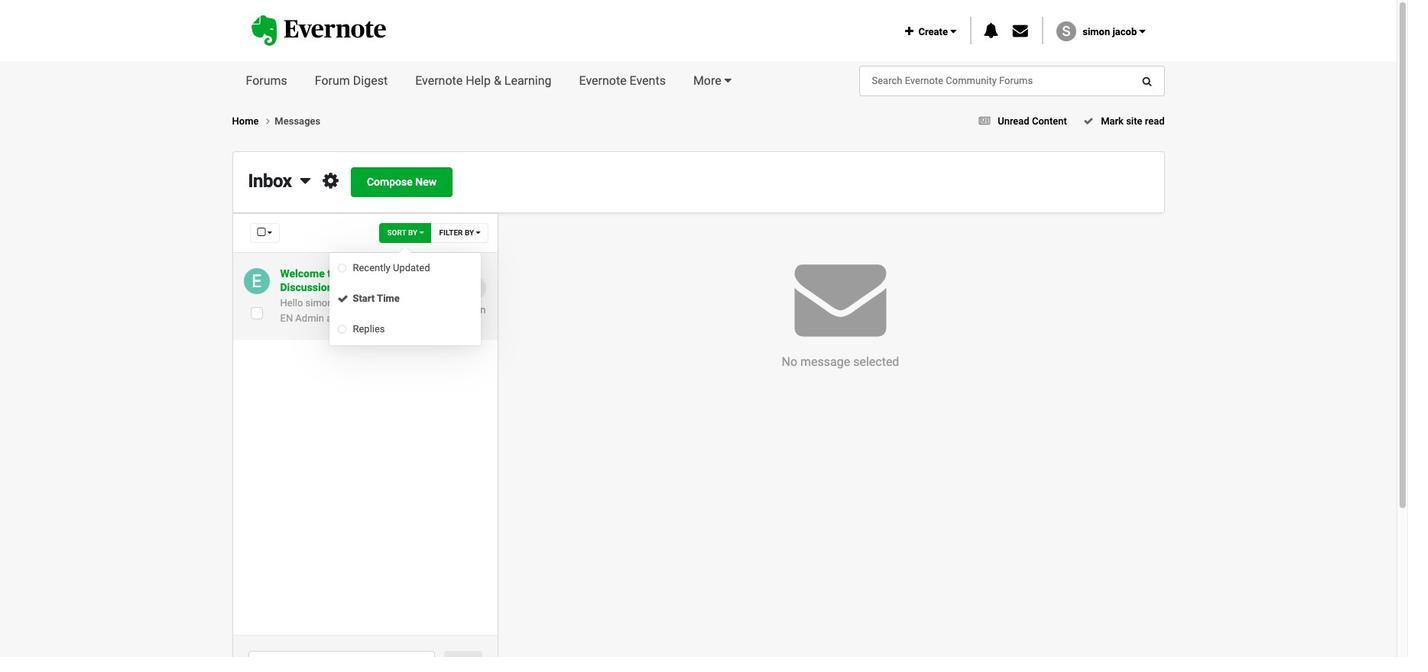 Task type: locate. For each thing, give the bounding box(es) containing it.
you
[[346, 313, 361, 324]]

simon inside welcome to the evernote discussion forums hello simon jacob,                 welcome... en admin and you
[[306, 298, 333, 309]]

unread content link
[[974, 115, 1067, 127]]

forums down the
[[336, 282, 372, 294]]

content
[[1032, 115, 1067, 127]]

forums inside welcome to the evernote discussion forums hello simon jacob,                 welcome... en admin and you
[[336, 282, 372, 294]]

2 horizontal spatial evernote
[[579, 73, 627, 88]]

caret down image inside filter by "link"
[[476, 229, 481, 236]]

forums
[[246, 73, 287, 88], [336, 282, 372, 294]]

1 vertical spatial caret down image
[[268, 229, 272, 236]]

digest
[[353, 73, 388, 88]]

evernote user forum image
[[251, 16, 386, 46]]

newspaper o image
[[979, 116, 991, 126]]

caret down image right sort
[[420, 229, 424, 236]]

forum digest link
[[301, 61, 402, 101]]

caret down image right more
[[725, 74, 732, 86]]

caret down image right filter
[[476, 229, 481, 236]]

1 by from the left
[[408, 229, 418, 237]]

caret down image left notifications image
[[951, 26, 957, 37]]

simon left jacob
[[1083, 26, 1110, 37]]

by inside "link"
[[465, 229, 474, 237]]

caret down image inside sort by link
[[420, 229, 424, 236]]

evernote left the "events"
[[579, 73, 627, 88]]

evernote for evernote events
[[579, 73, 627, 88]]

simon jacob image
[[1057, 21, 1077, 41]]

home link
[[232, 114, 275, 129]]

message
[[801, 355, 850, 369]]

en
[[280, 313, 293, 324]]

new
[[415, 176, 437, 188]]

simon
[[1083, 26, 1110, 37], [306, 298, 333, 309]]

1 vertical spatial simon
[[306, 298, 333, 309]]

cog image
[[323, 171, 338, 190]]

caret down image right square o image
[[268, 229, 272, 236]]

sort by link
[[380, 223, 432, 243]]

0 vertical spatial forums
[[246, 73, 287, 88]]

selected
[[853, 355, 899, 369]]

evernote
[[415, 73, 463, 88], [579, 73, 627, 88], [358, 268, 400, 280]]

evernote left help
[[415, 73, 463, 88]]

caret down image right jacob
[[1140, 26, 1146, 37]]

read
[[1145, 115, 1165, 127]]

forum digest
[[315, 73, 388, 88]]

2 by from the left
[[465, 229, 474, 237]]

updated
[[393, 262, 430, 274]]

evernote inside 'link'
[[415, 73, 463, 88]]

start time link
[[330, 284, 481, 315]]

Search messages in this folder... text field
[[248, 652, 435, 658]]

0 horizontal spatial forums
[[246, 73, 287, 88]]

evernote up start time
[[358, 268, 400, 280]]

check image
[[1084, 116, 1094, 126]]

welcome to the evernote discussion forums link
[[280, 267, 429, 295]]

1 horizontal spatial evernote
[[415, 73, 463, 88]]

forums up angle right image
[[246, 73, 287, 88]]

caret down image inside more link
[[725, 74, 732, 86]]

1 vertical spatial forums
[[336, 282, 372, 294]]

&
[[494, 73, 501, 88]]

and
[[327, 313, 343, 324]]

create
[[914, 26, 951, 37]]

messages image
[[1013, 23, 1028, 38]]

replies link
[[330, 315, 481, 345]]

caret down image
[[951, 26, 957, 37], [1140, 26, 1146, 37], [300, 171, 310, 190], [420, 229, 424, 236], [476, 229, 481, 236]]

1 horizontal spatial by
[[465, 229, 474, 237]]

sort
[[387, 229, 406, 237]]

caret down image
[[725, 74, 732, 86], [268, 229, 272, 236]]

evernote events link
[[565, 61, 680, 101]]

by right sort
[[408, 229, 418, 237]]

compose new link
[[351, 168, 453, 197]]

0 vertical spatial caret down image
[[725, 74, 732, 86]]

no message selected
[[782, 355, 899, 369]]

11 min
[[456, 304, 486, 316]]

square o image
[[257, 227, 266, 238]]

more link
[[680, 61, 745, 101]]

evernote inside welcome to the evernote discussion forums hello simon jacob,                 welcome... en admin and you
[[358, 268, 400, 280]]

welcome to the evernote discussion forums hello simon jacob,                 welcome... en admin and you
[[280, 268, 418, 324]]

welcome
[[280, 268, 325, 280]]

inbox link
[[248, 171, 310, 192]]

11
[[456, 304, 467, 316]]

caret down image left the cog image
[[300, 171, 310, 190]]

evernote help & learning
[[415, 73, 552, 88]]

1 horizontal spatial forums
[[336, 282, 372, 294]]

jacob
[[1113, 26, 1137, 37]]

caret down image inside simon jacob link
[[1140, 26, 1146, 37]]

jacob,
[[335, 298, 362, 309]]

learning
[[504, 73, 552, 88]]

min
[[469, 304, 486, 316]]

0 horizontal spatial simon
[[306, 298, 333, 309]]

by right filter
[[465, 229, 474, 237]]

1 horizontal spatial caret down image
[[725, 74, 732, 86]]

None checkbox
[[250, 307, 263, 319]]

caret down image inside inbox link
[[300, 171, 310, 190]]

mark site read
[[1099, 115, 1165, 127]]

more
[[693, 73, 722, 88]]

unread content
[[998, 115, 1067, 127]]

evernote events
[[579, 73, 666, 88]]

no
[[782, 355, 798, 369]]

0 horizontal spatial by
[[408, 229, 418, 237]]

by
[[408, 229, 418, 237], [465, 229, 474, 237]]

inbox
[[248, 171, 292, 192]]

0 horizontal spatial caret down image
[[268, 229, 272, 236]]

welcome...
[[369, 298, 418, 309]]

0 vertical spatial simon
[[1083, 26, 1110, 37]]

0 horizontal spatial evernote
[[358, 268, 400, 280]]

simon up "admin"
[[306, 298, 333, 309]]

recently updated link
[[330, 253, 481, 284]]



Task type: vqa. For each thing, say whether or not it's contained in the screenshot.
Others
no



Task type: describe. For each thing, give the bounding box(es) containing it.
home
[[232, 115, 261, 127]]

recently
[[353, 262, 391, 274]]

mark
[[1101, 115, 1124, 127]]

start
[[353, 293, 375, 305]]

angle right image
[[266, 116, 270, 126]]

help
[[466, 73, 491, 88]]

caret down image for simon jacob
[[1140, 26, 1146, 37]]

to
[[327, 268, 337, 280]]

time
[[377, 293, 400, 305]]

caret down image for sort by
[[420, 229, 424, 236]]

replies
[[353, 324, 385, 335]]

sort by
[[387, 229, 420, 237]]

filter by link
[[431, 223, 488, 243]]

mark site read link
[[1079, 115, 1165, 127]]

create link
[[905, 26, 957, 37]]

unread
[[998, 115, 1030, 127]]

notifications image
[[984, 23, 999, 38]]

discussion
[[280, 282, 333, 294]]

the
[[340, 268, 355, 280]]

filter
[[439, 229, 463, 237]]

caret down image inside create link
[[951, 26, 957, 37]]

filter by
[[439, 229, 476, 237]]

by for sort
[[408, 229, 418, 237]]

evernote for evernote help & learning
[[415, 73, 463, 88]]

en admin image
[[244, 268, 270, 294]]

simon jacob link
[[1083, 26, 1146, 37]]

site
[[1126, 115, 1143, 127]]

messages
[[275, 115, 321, 127]]

caret down image for filter by
[[476, 229, 481, 236]]

plus image
[[905, 26, 914, 37]]

simon jacob
[[1083, 26, 1140, 37]]

compose new
[[367, 176, 437, 188]]

messages link
[[275, 115, 321, 127]]

start time
[[353, 293, 400, 305]]

Search search field
[[860, 67, 1054, 96]]

by for filter
[[465, 229, 474, 237]]

1 horizontal spatial simon
[[1083, 26, 1110, 37]]

hello
[[280, 298, 303, 309]]

admin
[[295, 313, 324, 324]]

compose
[[367, 176, 413, 188]]

forum
[[315, 73, 350, 88]]

search image
[[1143, 76, 1152, 86]]

recently updated
[[353, 262, 430, 274]]

evernote help & learning link
[[402, 61, 565, 101]]

forums link
[[232, 61, 301, 101]]

events
[[630, 73, 666, 88]]



